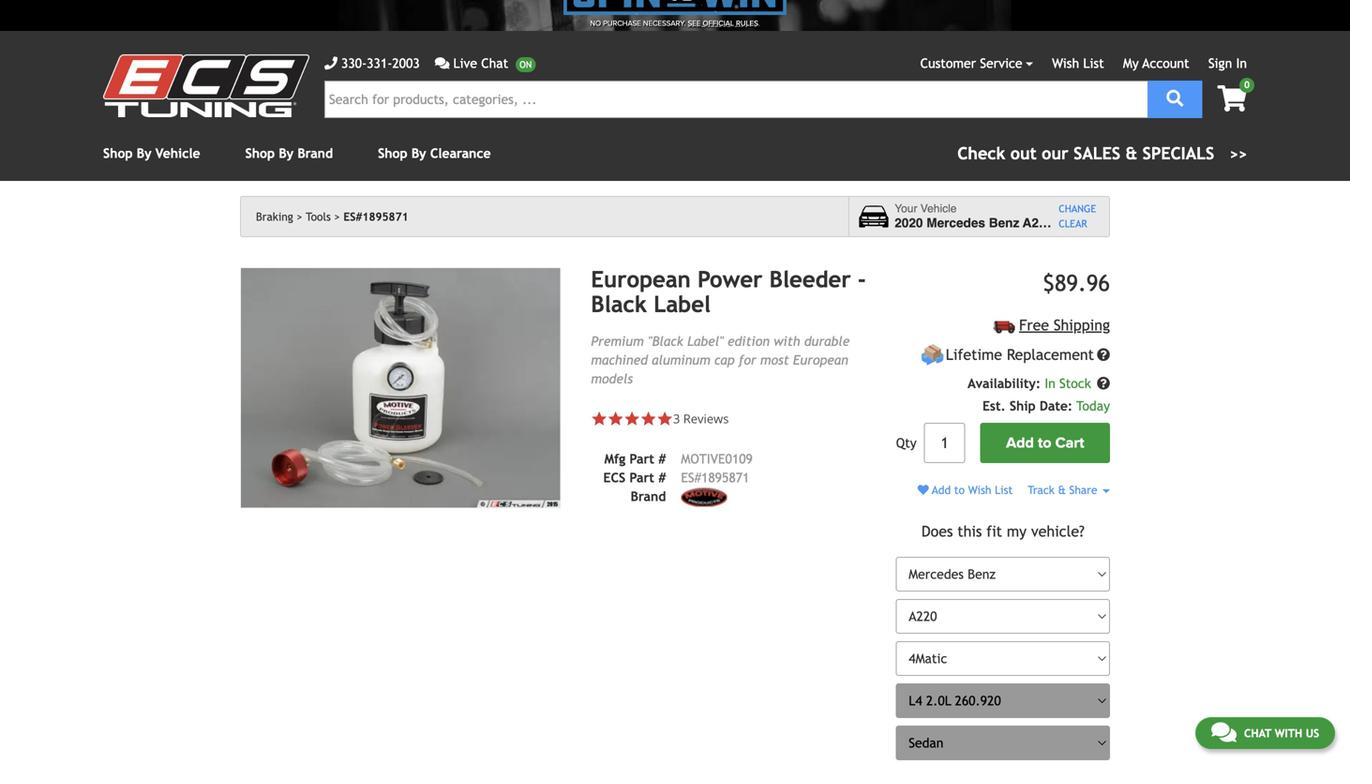 Task type: describe. For each thing, give the bounding box(es) containing it.
shop for shop by vehicle
[[103, 146, 133, 161]]

phone image
[[324, 57, 338, 70]]

cap
[[714, 352, 735, 367]]

0 vertical spatial vehicle
[[155, 146, 200, 161]]

1 star image from the left
[[591, 411, 608, 427]]

european inside premium "black label" edition with durable machined aluminum cap for most european models
[[793, 352, 848, 367]]

braking link
[[256, 210, 303, 223]]

& for track
[[1058, 484, 1066, 497]]

this
[[958, 523, 982, 540]]

fit
[[987, 523, 1002, 540]]

0
[[1244, 79, 1250, 90]]

mfg part #
[[604, 451, 666, 466]]

chat inside live chat link
[[481, 56, 508, 71]]

add for add to cart
[[1006, 434, 1034, 452]]

no
[[590, 19, 601, 28]]

customer service button
[[920, 53, 1033, 73]]

shop for shop by clearance
[[378, 146, 408, 161]]

tools
[[306, 210, 331, 223]]

0 horizontal spatial wish
[[968, 484, 992, 497]]

clear link
[[1059, 217, 1096, 232]]

free shipping
[[1019, 316, 1110, 334]]

shop by brand
[[245, 146, 333, 161]]

es#1895871 - motive0109 - european power bleeder - black label - premium "black label" edition with durable machined aluminum cap for most european models - motive - audi bmw volkswagen mercedes benz mini porsche image
[[240, 267, 561, 509]]

question circle image for lifetime replacement
[[1097, 349, 1110, 362]]

clear
[[1059, 218, 1087, 230]]

2 star image from the left
[[657, 411, 673, 427]]

models
[[591, 371, 633, 386]]

89.96
[[1055, 270, 1110, 296]]

label
[[654, 291, 711, 317]]

rules
[[736, 19, 758, 28]]

330-
[[341, 56, 367, 71]]

motive image
[[681, 488, 727, 507]]

part inside motive0109 ecs part #
[[630, 470, 655, 485]]

330-331-2003
[[341, 56, 420, 71]]

necessary.
[[643, 19, 686, 28]]

free
[[1019, 316, 1049, 334]]

add to cart
[[1006, 434, 1084, 452]]

Search text field
[[324, 81, 1148, 118]]

add to cart button
[[981, 423, 1110, 463]]

ecs
[[603, 470, 626, 485]]

chat with us link
[[1196, 717, 1335, 749]]

clearance
[[430, 146, 491, 161]]

track
[[1028, 484, 1055, 497]]

shop by brand link
[[245, 146, 333, 161]]

.
[[758, 19, 760, 28]]

availability: in stock
[[968, 376, 1095, 391]]

-
[[858, 266, 866, 293]]

shopping cart image
[[1218, 85, 1247, 112]]

1895871
[[701, 470, 750, 485]]

question circle image for in stock
[[1097, 377, 1110, 390]]

0 horizontal spatial list
[[995, 484, 1013, 497]]

es#1895871
[[344, 210, 409, 223]]

official
[[703, 19, 734, 28]]

change
[[1059, 203, 1096, 215]]

in for availability:
[[1045, 376, 1056, 391]]

comments image for chat
[[1211, 721, 1237, 744]]

your
[[895, 202, 918, 215]]

ecs tuning 'spin to win' contest logo image
[[564, 0, 787, 15]]

see official rules link
[[688, 18, 758, 29]]

reviews
[[683, 410, 729, 427]]

customer
[[920, 56, 976, 71]]

ship
[[1010, 399, 1036, 414]]

1 star image from the left
[[608, 411, 624, 427]]

service
[[980, 56, 1023, 71]]

cart
[[1056, 434, 1084, 452]]

2 star image from the left
[[624, 411, 640, 427]]

for
[[739, 352, 756, 367]]

live chat
[[453, 56, 508, 71]]

lifetime
[[946, 346, 1002, 364]]

to for cart
[[1038, 434, 1052, 452]]

& for sales
[[1126, 143, 1138, 163]]

add to wish list
[[929, 484, 1013, 497]]

wish list
[[1052, 56, 1104, 71]]

shipping
[[1054, 316, 1110, 334]]

"black
[[648, 334, 683, 349]]

0 link
[[1203, 78, 1255, 113]]

live
[[453, 56, 477, 71]]

to for wish
[[954, 484, 965, 497]]

date:
[[1040, 399, 1073, 414]]

your vehicle
[[895, 202, 957, 215]]

bleeder
[[770, 266, 851, 293]]

european inside 'european power bleeder - black label'
[[591, 266, 691, 293]]

durable
[[804, 334, 850, 349]]

chat with us
[[1244, 727, 1319, 740]]

sales
[[1074, 143, 1121, 163]]

1 # from the top
[[658, 451, 666, 466]]

vehicle?
[[1031, 523, 1085, 540]]

by for vehicle
[[137, 146, 152, 161]]

sign
[[1209, 56, 1232, 71]]

sign in
[[1209, 56, 1247, 71]]

330-331-2003 link
[[324, 53, 420, 73]]

est.
[[983, 399, 1006, 414]]

aluminum
[[652, 352, 711, 367]]

1 vertical spatial chat
[[1244, 727, 1272, 740]]



Task type: vqa. For each thing, say whether or not it's contained in the screenshot.
MODELS
yes



Task type: locate. For each thing, give the bounding box(es) containing it.
0 horizontal spatial vehicle
[[155, 146, 200, 161]]

by left clearance
[[412, 146, 426, 161]]

0 horizontal spatial by
[[137, 146, 152, 161]]

star image left 3
[[640, 411, 657, 427]]

1 horizontal spatial list
[[1083, 56, 1104, 71]]

sign in link
[[1209, 56, 1247, 71]]

0 vertical spatial question circle image
[[1097, 349, 1110, 362]]

0 vertical spatial european
[[591, 266, 691, 293]]

comments image left chat with us
[[1211, 721, 1237, 744]]

2 shop from the left
[[245, 146, 275, 161]]

with inside the chat with us link
[[1275, 727, 1303, 740]]

0 vertical spatial with
[[774, 334, 800, 349]]

vehicle
[[155, 146, 200, 161], [921, 202, 957, 215]]

brand inside es# 1895871 brand
[[631, 489, 666, 504]]

edition
[[728, 334, 770, 349]]

wish right service
[[1052, 56, 1079, 71]]

tools link
[[306, 210, 340, 223]]

question circle image down shipping at the right
[[1097, 349, 1110, 362]]

331-
[[367, 56, 392, 71]]

qty
[[896, 436, 917, 451]]

2 # from the top
[[658, 470, 666, 485]]

comments image
[[435, 57, 450, 70], [1211, 721, 1237, 744]]

account
[[1143, 56, 1190, 71]]

0 vertical spatial brand
[[298, 146, 333, 161]]

1 horizontal spatial add
[[1006, 434, 1034, 452]]

to left the cart
[[1038, 434, 1052, 452]]

2 horizontal spatial by
[[412, 146, 426, 161]]

1 vertical spatial european
[[793, 352, 848, 367]]

list left my
[[1083, 56, 1104, 71]]

0 vertical spatial add
[[1006, 434, 1034, 452]]

1 horizontal spatial shop
[[245, 146, 275, 161]]

replacement
[[1007, 346, 1094, 364]]

to right heart icon
[[954, 484, 965, 497]]

label"
[[687, 334, 724, 349]]

1 horizontal spatial &
[[1126, 143, 1138, 163]]

part down mfg part #
[[630, 470, 655, 485]]

availability:
[[968, 376, 1041, 391]]

chat left us
[[1244, 727, 1272, 740]]

1 vertical spatial wish
[[968, 484, 992, 497]]

most
[[760, 352, 789, 367]]

free shipping image
[[994, 320, 1015, 333]]

2 question circle image from the top
[[1097, 377, 1110, 390]]

part right 'mfg'
[[630, 451, 655, 466]]

to inside button
[[1038, 434, 1052, 452]]

change link
[[1059, 201, 1096, 217]]

2 by from the left
[[279, 146, 294, 161]]

star image
[[591, 411, 608, 427], [657, 411, 673, 427]]

1 vertical spatial to
[[954, 484, 965, 497]]

0 vertical spatial part
[[630, 451, 655, 466]]

see
[[688, 19, 701, 28]]

star image
[[608, 411, 624, 427], [624, 411, 640, 427], [640, 411, 657, 427]]

&
[[1126, 143, 1138, 163], [1058, 484, 1066, 497]]

question circle image up today on the right bottom
[[1097, 377, 1110, 390]]

with inside premium "black label" edition with durable machined aluminum cap for most european models
[[774, 334, 800, 349]]

0 vertical spatial &
[[1126, 143, 1138, 163]]

1 horizontal spatial with
[[1275, 727, 1303, 740]]

1 by from the left
[[137, 146, 152, 161]]

1 horizontal spatial wish
[[1052, 56, 1079, 71]]

black
[[591, 291, 647, 317]]

search image
[[1167, 90, 1184, 107]]

star image down the models
[[591, 411, 608, 427]]

add for add to wish list
[[932, 484, 951, 497]]

1 horizontal spatial by
[[279, 146, 294, 161]]

motive0109 ecs part #
[[603, 451, 753, 485]]

1 shop from the left
[[103, 146, 133, 161]]

vehicle right your
[[921, 202, 957, 215]]

my account
[[1123, 56, 1190, 71]]

heart image
[[918, 485, 929, 496]]

1 vertical spatial add
[[932, 484, 951, 497]]

my
[[1123, 56, 1139, 71]]

does
[[922, 523, 953, 540]]

1 vertical spatial brand
[[631, 489, 666, 504]]

european power bleeder - black label
[[591, 266, 866, 317]]

brand for es# 1895871 brand
[[631, 489, 666, 504]]

motive0109
[[681, 451, 753, 466]]

3 reviews
[[673, 410, 729, 427]]

comments image left live
[[435, 57, 450, 70]]

1 vertical spatial question circle image
[[1097, 377, 1110, 390]]

0 horizontal spatial shop
[[103, 146, 133, 161]]

my
[[1007, 523, 1027, 540]]

comments image for live
[[435, 57, 450, 70]]

by for brand
[[279, 146, 294, 161]]

sales & specials link
[[958, 141, 1247, 166]]

comments image inside live chat link
[[435, 57, 450, 70]]

1 question circle image from the top
[[1097, 349, 1110, 362]]

0 vertical spatial wish
[[1052, 56, 1079, 71]]

# up es# 1895871 brand
[[658, 451, 666, 466]]

wish up this
[[968, 484, 992, 497]]

0 vertical spatial comments image
[[435, 57, 450, 70]]

star image up 'mfg'
[[608, 411, 624, 427]]

specials
[[1143, 143, 1215, 163]]

premium "black label" edition with durable machined aluminum cap for most european models
[[591, 334, 850, 386]]

no purchase necessary. see official rules .
[[590, 19, 760, 28]]

brand down mfg part #
[[631, 489, 666, 504]]

question circle image
[[1097, 349, 1110, 362], [1097, 377, 1110, 390]]

comments image inside the chat with us link
[[1211, 721, 1237, 744]]

in up 'est. ship date: today'
[[1045, 376, 1056, 391]]

1 vertical spatial list
[[995, 484, 1013, 497]]

wish list link
[[1052, 56, 1104, 71]]

stock
[[1060, 376, 1091, 391]]

0 horizontal spatial add
[[932, 484, 951, 497]]

part
[[630, 451, 655, 466], [630, 470, 655, 485]]

0 horizontal spatial european
[[591, 266, 691, 293]]

1 horizontal spatial comments image
[[1211, 721, 1237, 744]]

us
[[1306, 727, 1319, 740]]

shop for shop by brand
[[245, 146, 275, 161]]

3 shop from the left
[[378, 146, 408, 161]]

0 vertical spatial to
[[1038, 434, 1052, 452]]

by up braking link at the top left of the page
[[279, 146, 294, 161]]

list left track
[[995, 484, 1013, 497]]

this product is lifetime replacement eligible image
[[921, 343, 944, 367]]

0 horizontal spatial brand
[[298, 146, 333, 161]]

shop
[[103, 146, 133, 161], [245, 146, 275, 161], [378, 146, 408, 161]]

in for sign
[[1236, 56, 1247, 71]]

add right heart icon
[[932, 484, 951, 497]]

es# 1895871 brand
[[631, 470, 750, 504]]

# inside motive0109 ecs part #
[[658, 470, 666, 485]]

1 vertical spatial with
[[1275, 727, 1303, 740]]

0 horizontal spatial with
[[774, 334, 800, 349]]

0 horizontal spatial chat
[[481, 56, 508, 71]]

european up the premium in the top of the page
[[591, 266, 691, 293]]

add
[[1006, 434, 1034, 452], [932, 484, 951, 497]]

in right sign
[[1236, 56, 1247, 71]]

to
[[1038, 434, 1052, 452], [954, 484, 965, 497]]

1 vertical spatial part
[[630, 470, 655, 485]]

add down ship
[[1006, 434, 1034, 452]]

braking
[[256, 210, 293, 223]]

0 horizontal spatial to
[[954, 484, 965, 497]]

0 vertical spatial list
[[1083, 56, 1104, 71]]

& right track
[[1058, 484, 1066, 497]]

live chat link
[[435, 53, 536, 73]]

1 horizontal spatial star image
[[657, 411, 673, 427]]

0 horizontal spatial comments image
[[435, 57, 450, 70]]

# left the es# at the bottom
[[658, 470, 666, 485]]

power
[[698, 266, 763, 293]]

european down durable
[[793, 352, 848, 367]]

chat right live
[[481, 56, 508, 71]]

1 horizontal spatial brand
[[631, 489, 666, 504]]

by down ecs tuning image
[[137, 146, 152, 161]]

0 horizontal spatial star image
[[591, 411, 608, 427]]

#
[[658, 451, 666, 466], [658, 470, 666, 485]]

with up most
[[774, 334, 800, 349]]

vehicle down ecs tuning image
[[155, 146, 200, 161]]

by for clearance
[[412, 146, 426, 161]]

2 horizontal spatial shop
[[378, 146, 408, 161]]

1 horizontal spatial european
[[793, 352, 848, 367]]

None text field
[[924, 423, 966, 463]]

shop by vehicle
[[103, 146, 200, 161]]

2 part from the top
[[630, 470, 655, 485]]

1 vertical spatial &
[[1058, 484, 1066, 497]]

share
[[1070, 484, 1098, 497]]

chat
[[481, 56, 508, 71], [1244, 727, 1272, 740]]

2003
[[392, 56, 420, 71]]

3 reviews link
[[673, 410, 729, 427]]

3
[[673, 410, 680, 427]]

star image left reviews
[[657, 411, 673, 427]]

lifetime replacement
[[946, 346, 1094, 364]]

brand for shop by brand
[[298, 146, 333, 161]]

& right sales
[[1126, 143, 1138, 163]]

premium
[[591, 334, 644, 349]]

with left us
[[1275, 727, 1303, 740]]

1 vertical spatial comments image
[[1211, 721, 1237, 744]]

1 part from the top
[[630, 451, 655, 466]]

1 horizontal spatial in
[[1236, 56, 1247, 71]]

ecs tuning image
[[103, 54, 309, 117]]

1 vertical spatial #
[[658, 470, 666, 485]]

1 horizontal spatial to
[[1038, 434, 1052, 452]]

1 vertical spatial vehicle
[[921, 202, 957, 215]]

0 vertical spatial in
[[1236, 56, 1247, 71]]

purchase
[[603, 19, 641, 28]]

0 horizontal spatial in
[[1045, 376, 1056, 391]]

sales & specials
[[1074, 143, 1215, 163]]

0 vertical spatial #
[[658, 451, 666, 466]]

mfg
[[604, 451, 626, 466]]

shop by vehicle link
[[103, 146, 200, 161]]

does this fit my vehicle?
[[922, 523, 1085, 540]]

star image up mfg part #
[[624, 411, 640, 427]]

in
[[1236, 56, 1247, 71], [1045, 376, 1056, 391]]

add inside button
[[1006, 434, 1034, 452]]

0 horizontal spatial &
[[1058, 484, 1066, 497]]

3 star image from the left
[[640, 411, 657, 427]]

brand up tools
[[298, 146, 333, 161]]

1 horizontal spatial chat
[[1244, 727, 1272, 740]]

1 horizontal spatial vehicle
[[921, 202, 957, 215]]

machined
[[591, 352, 648, 367]]

3 by from the left
[[412, 146, 426, 161]]

my account link
[[1123, 56, 1190, 71]]

track & share
[[1028, 484, 1101, 497]]

brand
[[298, 146, 333, 161], [631, 489, 666, 504]]

track & share button
[[1028, 484, 1110, 497]]

1 vertical spatial in
[[1045, 376, 1056, 391]]

0 vertical spatial chat
[[481, 56, 508, 71]]

add to wish list link
[[918, 484, 1013, 497]]

shop by clearance link
[[378, 146, 491, 161]]



